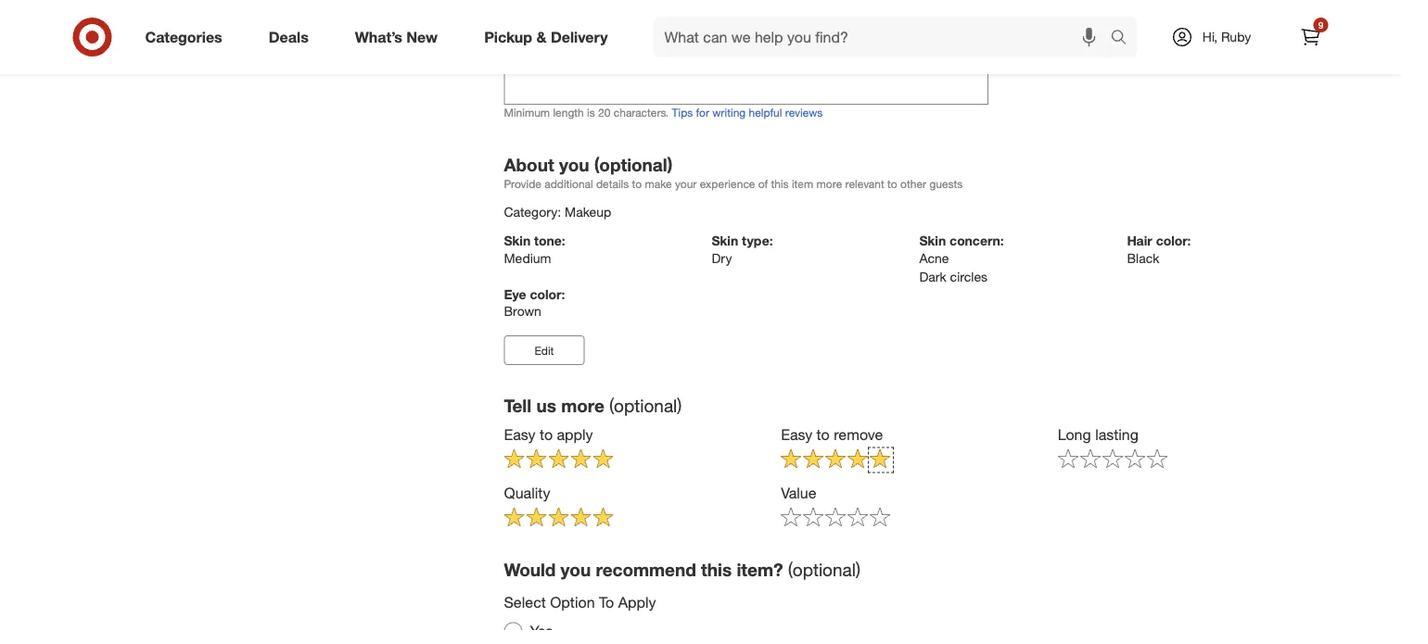 Task type: vqa. For each thing, say whether or not it's contained in the screenshot.
rightmost skin
yes



Task type: describe. For each thing, give the bounding box(es) containing it.
us
[[536, 395, 556, 416]]

lasting
[[1095, 426, 1139, 444]]

what's
[[355, 28, 402, 46]]

makeup
[[565, 204, 611, 220]]

What can we help you find? suggestions appear below search field
[[653, 17, 1115, 57]]

: for skin tone : medium
[[562, 233, 565, 249]]

you for about
[[559, 154, 589, 175]]

reviews
[[785, 106, 823, 120]]

would you recommend this item? (optional)
[[504, 560, 861, 581]]

9
[[1318, 19, 1323, 31]]

tone
[[534, 233, 562, 249]]

pickup & delivery link
[[468, 17, 631, 57]]

20
[[598, 106, 611, 120]]

additional
[[545, 177, 593, 191]]

hair color : black
[[1127, 233, 1191, 266]]

option
[[550, 594, 595, 612]]

color for black
[[1156, 233, 1187, 249]]

long lasting
[[1058, 426, 1139, 444]]

skin for dry
[[712, 233, 738, 249]]

eye color : brown
[[504, 286, 565, 319]]

search
[[1102, 30, 1147, 48]]

: for eye color : brown
[[561, 286, 565, 302]]

to left make
[[632, 177, 642, 191]]

characters.
[[614, 106, 669, 120]]

color for brown
[[530, 286, 561, 302]]

about
[[504, 154, 554, 175]]

: for skin concern : acne dark circles
[[1000, 233, 1004, 249]]

black
[[1127, 250, 1159, 266]]

skin tone : medium
[[504, 233, 565, 266]]

select option to apply
[[504, 594, 656, 612]]

deals
[[269, 28, 309, 46]]

make
[[645, 177, 672, 191]]

relevant
[[845, 177, 884, 191]]

length
[[553, 106, 584, 120]]

remove
[[834, 426, 883, 444]]

medium
[[504, 250, 551, 266]]

experience
[[700, 177, 755, 191]]

(optional) inside the about you (optional) provide additional details to make your experience of this item more relevant to other guests
[[594, 154, 673, 175]]

dark
[[919, 268, 946, 285]]

hi,
[[1202, 29, 1218, 45]]

dry
[[712, 250, 732, 266]]

this inside the about you (optional) provide additional details to make your experience of this item more relevant to other guests
[[771, 177, 789, 191]]

skin for medium
[[504, 233, 531, 249]]

eye
[[504, 286, 526, 302]]

skin inside skin concern : acne dark circles
[[919, 233, 946, 249]]

of
[[758, 177, 768, 191]]

categories link
[[129, 17, 245, 57]]

easy for easy to apply
[[504, 426, 535, 444]]

pickup
[[484, 28, 532, 46]]

provide
[[504, 177, 541, 191]]

category:
[[504, 204, 561, 220]]

easy to apply
[[504, 426, 593, 444]]

pickup & delivery
[[484, 28, 608, 46]]

search button
[[1102, 17, 1147, 61]]

&
[[536, 28, 547, 46]]

what's new
[[355, 28, 438, 46]]

item?
[[737, 560, 783, 581]]

is
[[587, 106, 595, 120]]

deals link
[[253, 17, 332, 57]]

apply
[[557, 426, 593, 444]]

value
[[781, 484, 817, 502]]

item
[[792, 177, 813, 191]]

apply
[[618, 594, 656, 612]]

your
[[675, 177, 697, 191]]



Task type: locate. For each thing, give the bounding box(es) containing it.
1 vertical spatial more
[[561, 395, 604, 416]]

:
[[562, 233, 565, 249], [769, 233, 773, 249], [1000, 233, 1004, 249], [1187, 233, 1191, 249], [561, 286, 565, 302]]

long
[[1058, 426, 1091, 444]]

tips
[[672, 106, 693, 120]]

more
[[817, 177, 842, 191], [561, 395, 604, 416]]

category: makeup
[[504, 204, 611, 220]]

: inside skin tone : medium
[[562, 233, 565, 249]]

skin type : dry
[[712, 233, 773, 266]]

to
[[632, 177, 642, 191], [887, 177, 897, 191], [540, 426, 553, 444], [817, 426, 830, 444]]

: inside skin concern : acne dark circles
[[1000, 233, 1004, 249]]

select
[[504, 594, 546, 612]]

1 vertical spatial you
[[561, 560, 591, 581]]

for
[[696, 106, 709, 120]]

more right item
[[817, 177, 842, 191]]

0 horizontal spatial this
[[701, 560, 732, 581]]

other
[[900, 177, 926, 191]]

you inside the about you (optional) provide additional details to make your experience of this item more relevant to other guests
[[559, 154, 589, 175]]

easy to remove
[[781, 426, 883, 444]]

hair
[[1127, 233, 1152, 249]]

brown
[[504, 303, 541, 319]]

1 vertical spatial color
[[530, 286, 561, 302]]

tell us more (optional)
[[504, 395, 682, 416]]

1 vertical spatial this
[[701, 560, 732, 581]]

delivery
[[551, 28, 608, 46]]

: for skin type : dry
[[769, 233, 773, 249]]

1 horizontal spatial color
[[1156, 233, 1187, 249]]

about you (optional) provide additional details to make your experience of this item more relevant to other guests
[[504, 154, 963, 191]]

9 link
[[1290, 17, 1331, 57]]

skin up medium
[[504, 233, 531, 249]]

: for hair color : black
[[1187, 233, 1191, 249]]

1 easy from the left
[[504, 426, 535, 444]]

3 skin from the left
[[919, 233, 946, 249]]

color inside hair color : black
[[1156, 233, 1187, 249]]

: inside hair color : black
[[1187, 233, 1191, 249]]

new
[[406, 28, 438, 46]]

tell
[[504, 395, 531, 416]]

0 horizontal spatial easy
[[504, 426, 535, 444]]

to left remove
[[817, 426, 830, 444]]

None text field
[[504, 0, 989, 105]]

edit button
[[504, 336, 585, 365]]

1 horizontal spatial easy
[[781, 426, 812, 444]]

easy down tell
[[504, 426, 535, 444]]

tips for writing helpful reviews button
[[672, 105, 823, 121]]

guests
[[930, 177, 963, 191]]

more up 'apply'
[[561, 395, 604, 416]]

minimum length is 20 characters. tips for writing helpful reviews
[[504, 106, 823, 120]]

2 skin from the left
[[712, 233, 738, 249]]

easy for easy to remove
[[781, 426, 812, 444]]

skin
[[504, 233, 531, 249], [712, 233, 738, 249], [919, 233, 946, 249]]

details
[[596, 177, 629, 191]]

: inside 'skin type : dry'
[[769, 233, 773, 249]]

1 horizontal spatial this
[[771, 177, 789, 191]]

categories
[[145, 28, 222, 46]]

easy
[[504, 426, 535, 444], [781, 426, 812, 444]]

0 vertical spatial color
[[1156, 233, 1187, 249]]

quality
[[504, 484, 550, 502]]

this right of
[[771, 177, 789, 191]]

more inside the about you (optional) provide additional details to make your experience of this item more relevant to other guests
[[817, 177, 842, 191]]

1 vertical spatial (optional)
[[609, 395, 682, 416]]

to left 'apply'
[[540, 426, 553, 444]]

this
[[771, 177, 789, 191], [701, 560, 732, 581]]

acne
[[919, 250, 949, 266]]

0 vertical spatial (optional)
[[594, 154, 673, 175]]

1 horizontal spatial skin
[[712, 233, 738, 249]]

0 vertical spatial this
[[771, 177, 789, 191]]

minimum
[[504, 106, 550, 120]]

concern
[[950, 233, 1000, 249]]

would
[[504, 560, 556, 581]]

color
[[1156, 233, 1187, 249], [530, 286, 561, 302]]

writing
[[712, 106, 746, 120]]

color up the brown
[[530, 286, 561, 302]]

(optional)
[[594, 154, 673, 175], [609, 395, 682, 416], [788, 560, 861, 581]]

color inside the eye color : brown
[[530, 286, 561, 302]]

1 horizontal spatial more
[[817, 177, 842, 191]]

ruby
[[1221, 29, 1251, 45]]

type
[[742, 233, 769, 249]]

0 vertical spatial you
[[559, 154, 589, 175]]

you up additional
[[559, 154, 589, 175]]

you
[[559, 154, 589, 175], [561, 560, 591, 581]]

0 horizontal spatial more
[[561, 395, 604, 416]]

skin inside 'skin type : dry'
[[712, 233, 738, 249]]

0 horizontal spatial color
[[530, 286, 561, 302]]

edit
[[535, 344, 554, 357]]

color right hair
[[1156, 233, 1187, 249]]

easy up 'value'
[[781, 426, 812, 444]]

2 horizontal spatial skin
[[919, 233, 946, 249]]

1 skin from the left
[[504, 233, 531, 249]]

Yes radio
[[504, 623, 523, 631]]

2 vertical spatial (optional)
[[788, 560, 861, 581]]

to
[[599, 594, 614, 612]]

this left item?
[[701, 560, 732, 581]]

skin up 'dry'
[[712, 233, 738, 249]]

2 easy from the left
[[781, 426, 812, 444]]

skin concern : acne dark circles
[[919, 233, 1004, 285]]

skin inside skin tone : medium
[[504, 233, 531, 249]]

recommend
[[596, 560, 696, 581]]

what's new link
[[339, 17, 461, 57]]

circles
[[950, 268, 988, 285]]

helpful
[[749, 106, 782, 120]]

0 horizontal spatial skin
[[504, 233, 531, 249]]

: inside the eye color : brown
[[561, 286, 565, 302]]

skin up acne
[[919, 233, 946, 249]]

0 vertical spatial more
[[817, 177, 842, 191]]

you for would
[[561, 560, 591, 581]]

hi, ruby
[[1202, 29, 1251, 45]]

to left other
[[887, 177, 897, 191]]

you up the option
[[561, 560, 591, 581]]



